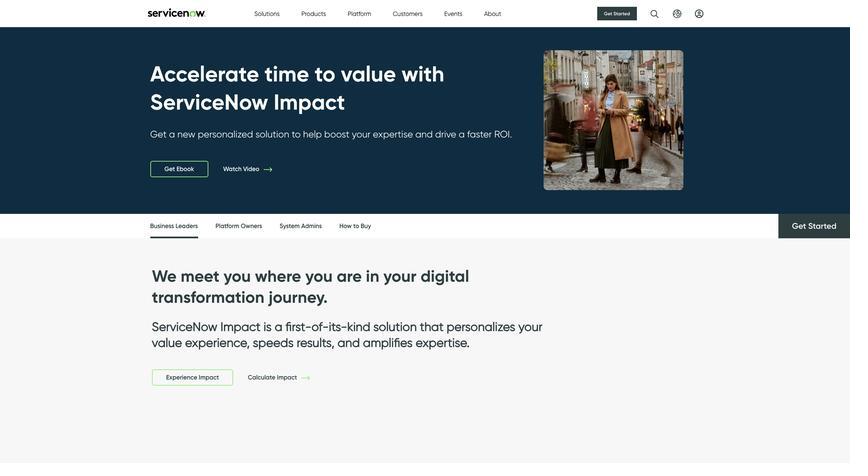 Task type: describe. For each thing, give the bounding box(es) containing it.
watch video link
[[223, 165, 282, 173]]

servicenow image
[[147, 8, 206, 17]]

ebook
[[177, 165, 194, 173]]

we
[[152, 266, 177, 286]]

journey.
[[269, 287, 328, 307]]

experience
[[166, 374, 197, 381]]

transformation
[[152, 287, 265, 307]]

events
[[445, 10, 463, 17]]

admins
[[301, 222, 322, 230]]

solution inside the servicenow impact is a first-of-its-kind solution that personalizes your value experience, speeds results, and amplifies expertise.
[[374, 319, 417, 334]]

get ebook link
[[150, 161, 208, 177]]

customers button
[[393, 9, 423, 18]]

buy
[[361, 222, 371, 230]]

get for left get started link
[[604, 11, 613, 17]]

about
[[484, 10, 502, 17]]

system
[[280, 222, 300, 230]]

expertise.
[[416, 335, 470, 350]]

of-
[[312, 319, 329, 334]]

new
[[178, 128, 195, 140]]

get for right get started link
[[792, 221, 807, 231]]

servicenow inside the servicenow impact is a first-of-its-kind solution that personalizes your value experience, speeds results, and amplifies expertise.
[[152, 319, 218, 334]]

solutions button
[[254, 9, 280, 18]]

drive
[[435, 128, 457, 140]]

boost
[[324, 128, 350, 140]]

platform owners
[[216, 222, 262, 230]]

owners
[[241, 222, 262, 230]]

its-
[[329, 319, 347, 334]]

roi.
[[494, 128, 512, 140]]

your inside we meet you where you are in your digital transformation journey.
[[384, 266, 417, 286]]

watch video
[[223, 165, 261, 173]]

system admins link
[[280, 214, 322, 239]]

and inside the servicenow impact is a first-of-its-kind solution that personalizes your value experience, speeds results, and amplifies expertise.
[[338, 335, 360, 350]]

products
[[302, 10, 326, 17]]

leaders
[[176, 222, 198, 230]]

experience impact
[[166, 374, 219, 381]]

how to buy link
[[340, 214, 371, 239]]

get for "get ebook" link
[[164, 165, 175, 173]]

in
[[366, 266, 380, 286]]

events button
[[445, 9, 463, 18]]

calculate impact
[[248, 374, 299, 381]]

started for left get started link
[[614, 11, 630, 17]]

get started for right get started link
[[792, 221, 837, 231]]

results,
[[297, 335, 335, 350]]

speeds
[[253, 335, 294, 350]]

servicenow inside accelerate time to value with servicenow impact
[[150, 89, 268, 115]]

1 horizontal spatial get started link
[[779, 214, 850, 238]]

where
[[255, 266, 301, 286]]

your inside the servicenow impact is a first-of-its-kind solution that personalizes your value experience, speeds results, and amplifies expertise.
[[519, 319, 543, 334]]

experience,
[[185, 335, 250, 350]]

0 horizontal spatial get started link
[[598, 7, 637, 20]]

1 you from the left
[[224, 266, 251, 286]]

help
[[303, 128, 322, 140]]



Task type: vqa. For each thing, say whether or not it's contained in the screenshot.
TIKTOK icon
no



Task type: locate. For each thing, give the bounding box(es) containing it.
get started link
[[598, 7, 637, 20], [779, 214, 850, 238]]

0 horizontal spatial and
[[338, 335, 360, 350]]

servicenow impact is a first-of-its-kind solution that personalizes your value experience, speeds results, and amplifies expertise.
[[152, 319, 543, 350]]

and down the kind at the left bottom of the page
[[338, 335, 360, 350]]

business leaders link
[[150, 214, 198, 240]]

impact for calculate
[[277, 374, 297, 381]]

a right drive
[[459, 128, 465, 140]]

0 vertical spatial get started
[[604, 11, 630, 17]]

0 horizontal spatial solution
[[256, 128, 289, 140]]

1 vertical spatial platform
[[216, 222, 239, 230]]

impact right experience
[[199, 374, 219, 381]]

business leaders
[[150, 222, 198, 230]]

how to buy
[[340, 222, 371, 230]]

solutions
[[254, 10, 280, 17]]

0 vertical spatial your
[[352, 128, 371, 140]]

about button
[[484, 9, 502, 18]]

impact up the help
[[274, 89, 345, 115]]

0 horizontal spatial to
[[292, 128, 301, 140]]

value inside accelerate time to value with servicenow impact
[[341, 60, 396, 87]]

servicenow
[[150, 89, 268, 115], [152, 319, 218, 334]]

1 horizontal spatial solution
[[374, 319, 417, 334]]

started
[[614, 11, 630, 17], [809, 221, 837, 231]]

that
[[420, 319, 444, 334]]

watch
[[223, 165, 242, 173]]

0 vertical spatial started
[[614, 11, 630, 17]]

1 vertical spatial to
[[292, 128, 301, 140]]

1 vertical spatial servicenow
[[152, 319, 218, 334]]

0 vertical spatial platform
[[348, 10, 371, 17]]

digital
[[421, 266, 469, 286]]

to inside accelerate time to value with servicenow impact
[[315, 60, 336, 87]]

and
[[416, 128, 433, 140], [338, 335, 360, 350]]

1 horizontal spatial you
[[305, 266, 333, 286]]

platform owners link
[[216, 214, 262, 239]]

platform for platform
[[348, 10, 371, 17]]

platform
[[348, 10, 371, 17], [216, 222, 239, 230]]

accelerate time to value with servicenow impact
[[150, 60, 445, 115]]

with
[[402, 60, 445, 87]]

to inside 'link'
[[353, 222, 359, 230]]

calculate impact link
[[248, 374, 320, 381]]

impact
[[274, 89, 345, 115], [221, 319, 261, 334], [277, 374, 297, 381], [199, 374, 219, 381]]

0 horizontal spatial started
[[614, 11, 630, 17]]

impact for servicenow
[[221, 319, 261, 334]]

0 horizontal spatial a
[[169, 128, 175, 140]]

system admins
[[280, 222, 322, 230]]

personalized
[[198, 128, 253, 140]]

products button
[[302, 9, 326, 18]]

video
[[243, 165, 259, 173]]

0 horizontal spatial value
[[152, 335, 182, 350]]

0 vertical spatial value
[[341, 60, 396, 87]]

1 horizontal spatial a
[[275, 319, 283, 334]]

impact inside accelerate time to value with servicenow impact
[[274, 89, 345, 115]]

expertise
[[373, 128, 413, 140]]

get a new personalized solution to help boost your expertise and drive a faster roi.
[[150, 128, 512, 140]]

started for right get started link
[[809, 221, 837, 231]]

kind
[[347, 319, 371, 334]]

get started for left get started link
[[604, 11, 630, 17]]

impact inside the servicenow impact is a first-of-its-kind solution that personalizes your value experience, speeds results, and amplifies expertise.
[[221, 319, 261, 334]]

and left drive
[[416, 128, 433, 140]]

1 vertical spatial value
[[152, 335, 182, 350]]

2 horizontal spatial to
[[353, 222, 359, 230]]

faster
[[467, 128, 492, 140]]

0 horizontal spatial platform
[[216, 222, 239, 230]]

1 horizontal spatial started
[[809, 221, 837, 231]]

impact left is
[[221, 319, 261, 334]]

1 vertical spatial and
[[338, 335, 360, 350]]

2 you from the left
[[305, 266, 333, 286]]

2 vertical spatial to
[[353, 222, 359, 230]]

1 vertical spatial get started
[[792, 221, 837, 231]]

how
[[340, 222, 352, 230]]

solution
[[256, 128, 289, 140], [374, 319, 417, 334]]

1 horizontal spatial value
[[341, 60, 396, 87]]

a right is
[[275, 319, 283, 334]]

get started
[[604, 11, 630, 17], [792, 221, 837, 231]]

a left new
[[169, 128, 175, 140]]

a inside the servicenow impact is a first-of-its-kind solution that personalizes your value experience, speeds results, and amplifies expertise.
[[275, 319, 283, 334]]

platform for platform owners
[[216, 222, 239, 230]]

0 vertical spatial to
[[315, 60, 336, 87]]

is
[[264, 319, 272, 334]]

2 horizontal spatial your
[[519, 319, 543, 334]]

0 vertical spatial solution
[[256, 128, 289, 140]]

accelerate
[[150, 60, 259, 87]]

0 horizontal spatial your
[[352, 128, 371, 140]]

a
[[169, 128, 175, 140], [459, 128, 465, 140], [275, 319, 283, 334]]

impact for experience
[[199, 374, 219, 381]]

0 vertical spatial servicenow
[[150, 89, 268, 115]]

0 horizontal spatial you
[[224, 266, 251, 286]]

1 horizontal spatial your
[[384, 266, 417, 286]]

2 vertical spatial your
[[519, 319, 543, 334]]

1 vertical spatial started
[[809, 221, 837, 231]]

are
[[337, 266, 362, 286]]

0 horizontal spatial get started
[[604, 11, 630, 17]]

2 horizontal spatial a
[[459, 128, 465, 140]]

calculate
[[248, 374, 276, 381]]

your
[[352, 128, 371, 140], [384, 266, 417, 286], [519, 319, 543, 334]]

to
[[315, 60, 336, 87], [292, 128, 301, 140], [353, 222, 359, 230]]

1 vertical spatial get started link
[[779, 214, 850, 238]]

platform button
[[348, 9, 371, 18]]

business
[[150, 222, 174, 230]]

go to servicenow account image
[[695, 9, 704, 18]]

value
[[341, 60, 396, 87], [152, 335, 182, 350]]

0 vertical spatial get started link
[[598, 7, 637, 20]]

0 vertical spatial and
[[416, 128, 433, 140]]

we meet you where you are in your digital transformation journey.
[[152, 266, 469, 307]]

amplifies
[[363, 335, 413, 350]]

1 horizontal spatial and
[[416, 128, 433, 140]]

1 horizontal spatial to
[[315, 60, 336, 87]]

you
[[224, 266, 251, 286], [305, 266, 333, 286]]

personalizes
[[447, 319, 516, 334]]

get ebook
[[164, 165, 194, 173]]

1 vertical spatial solution
[[374, 319, 417, 334]]

impact right calculate
[[277, 374, 297, 381]]

experience impact link
[[152, 370, 233, 386]]

get
[[604, 11, 613, 17], [150, 128, 167, 140], [164, 165, 175, 173], [792, 221, 807, 231]]

value inside the servicenow impact is a first-of-its-kind solution that personalizes your value experience, speeds results, and amplifies expertise.
[[152, 335, 182, 350]]

1 horizontal spatial platform
[[348, 10, 371, 17]]

customers
[[393, 10, 423, 17]]

1 vertical spatial your
[[384, 266, 417, 286]]

1 horizontal spatial get started
[[792, 221, 837, 231]]

first-
[[286, 319, 312, 334]]

time
[[265, 60, 309, 87]]

meet
[[181, 266, 220, 286]]



